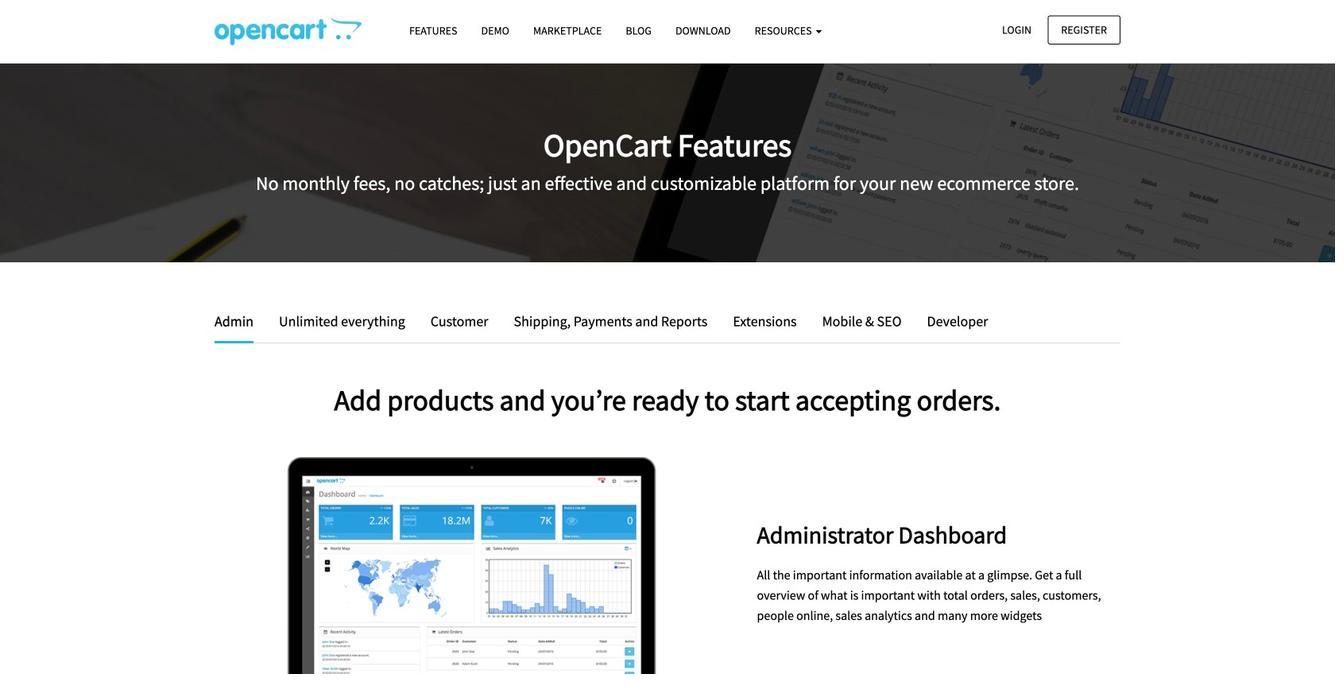 Task type: vqa. For each thing, say whether or not it's contained in the screenshot.
Resources
no



Task type: locate. For each thing, give the bounding box(es) containing it.
administrator dashboard image
[[215, 457, 734, 674]]

opencart - features image
[[215, 17, 362, 45]]



